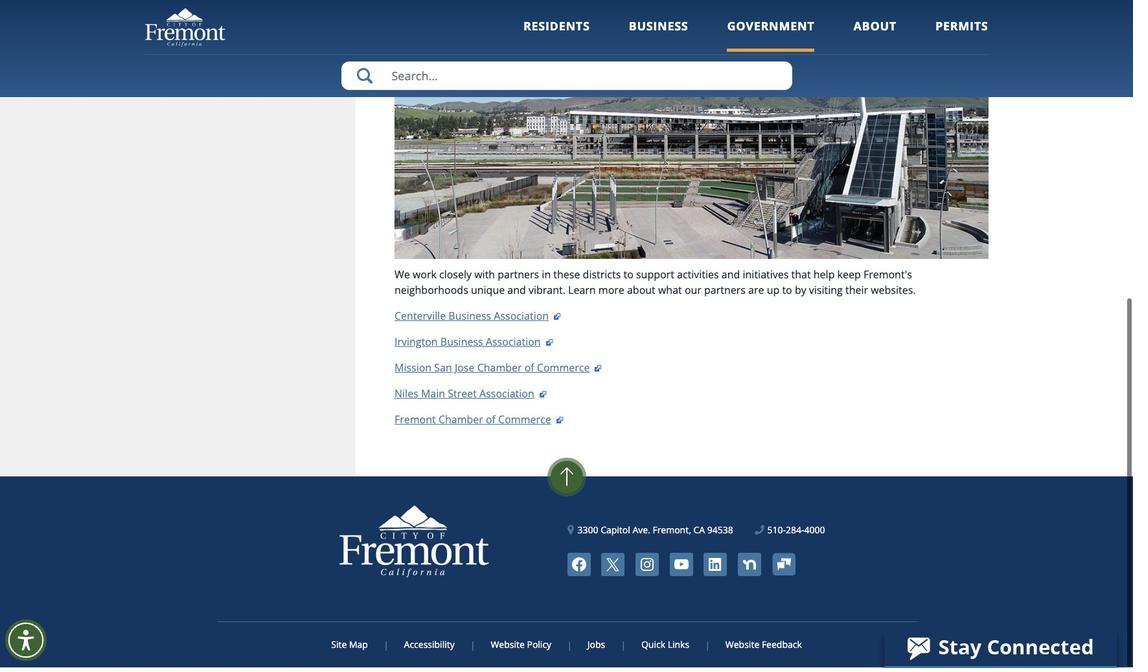Task type: locate. For each thing, give the bounding box(es) containing it.
commerce
[[537, 361, 590, 376], [498, 413, 551, 427]]

of down irvington business association link
[[525, 361, 534, 376]]

stay connected image
[[884, 630, 1116, 667]]

jobs link
[[571, 639, 622, 652]]

about
[[854, 18, 897, 34]]

0 vertical spatial to
[[624, 268, 634, 282]]

footer nd icon image
[[738, 554, 761, 577]]

irvington
[[395, 335, 438, 350]]

partners
[[498, 268, 539, 282], [704, 284, 746, 298]]

accessibility
[[404, 639, 455, 652]]

quick links
[[641, 639, 690, 652]]

vibrant.
[[529, 284, 566, 298]]

centerville business association
[[395, 310, 549, 324]]

0 vertical spatial partners
[[498, 268, 539, 282]]

visiting
[[809, 284, 843, 298]]

1 website from the left
[[491, 639, 525, 652]]

0 vertical spatial association
[[494, 310, 549, 324]]

jobs
[[588, 639, 605, 652]]

residents
[[523, 18, 590, 34]]

and right unique on the left top of page
[[508, 284, 526, 298]]

chamber down street
[[439, 413, 483, 427]]

1 horizontal spatial website
[[726, 639, 760, 652]]

0 vertical spatial chamber
[[477, 361, 522, 376]]

0 vertical spatial of
[[525, 361, 534, 376]]

1 horizontal spatial and
[[722, 268, 740, 282]]

of down "niles main street association" link
[[486, 413, 496, 427]]

1 horizontal spatial to
[[782, 284, 792, 298]]

chamber
[[477, 361, 522, 376], [439, 413, 483, 427]]

2 vertical spatial association
[[480, 387, 534, 402]]

0 horizontal spatial to
[[624, 268, 634, 282]]

quick
[[641, 639, 665, 652]]

support
[[636, 268, 674, 282]]

fremont chamber of commerce link
[[395, 413, 564, 427]]

2 website from the left
[[726, 639, 760, 652]]

chamber right jose
[[477, 361, 522, 376]]

association down the vibrant.
[[494, 310, 549, 324]]

irvington business association link
[[395, 335, 554, 350]]

94538
[[707, 525, 733, 537]]

association
[[494, 310, 549, 324], [486, 335, 541, 350], [480, 387, 534, 402]]

510-
[[767, 525, 786, 537]]

1 vertical spatial business
[[449, 310, 491, 324]]

website left feedback
[[726, 639, 760, 652]]

up
[[767, 284, 780, 298]]

about link
[[854, 18, 897, 52]]

help
[[814, 268, 835, 282]]

business
[[629, 18, 688, 34], [449, 310, 491, 324], [441, 335, 483, 350]]

policy
[[527, 639, 552, 652]]

districts
[[583, 268, 621, 282]]

mission
[[395, 361, 432, 376]]

business link
[[629, 18, 688, 52]]

510-284-4000 link
[[755, 524, 825, 538]]

of
[[525, 361, 534, 376], [486, 413, 496, 427]]

fremont chamber of commerce
[[395, 413, 551, 427]]

510-284-4000
[[767, 525, 825, 537]]

partners left the in at the top of page
[[498, 268, 539, 282]]

website feedback
[[726, 639, 802, 652]]

0 horizontal spatial partners
[[498, 268, 539, 282]]

0 horizontal spatial of
[[486, 413, 496, 427]]

0 horizontal spatial website
[[491, 639, 525, 652]]

we
[[395, 268, 410, 282]]

centerville
[[395, 310, 446, 324]]

1 vertical spatial commerce
[[498, 413, 551, 427]]

partners down activities on the top right
[[704, 284, 746, 298]]

to up the about
[[624, 268, 634, 282]]

1 vertical spatial and
[[508, 284, 526, 298]]

and
[[722, 268, 740, 282], [508, 284, 526, 298]]

niles main street association link
[[395, 387, 547, 402]]

closely
[[439, 268, 472, 282]]

1 vertical spatial partners
[[704, 284, 746, 298]]

to left by at the top right of the page
[[782, 284, 792, 298]]

website feedback link
[[709, 639, 802, 652]]

website
[[491, 639, 525, 652], [726, 639, 760, 652]]

0 horizontal spatial and
[[508, 284, 526, 298]]

about
[[627, 284, 656, 298]]

to
[[624, 268, 634, 282], [782, 284, 792, 298]]

1 vertical spatial association
[[486, 335, 541, 350]]

website left the policy
[[491, 639, 525, 652]]

1 horizontal spatial of
[[525, 361, 534, 376]]

association up mission san jose chamber of commerce link
[[486, 335, 541, 350]]

1 vertical spatial to
[[782, 284, 792, 298]]

by
[[795, 284, 807, 298]]

mission san jose chamber of commerce
[[395, 361, 590, 376]]

business for irvington business association
[[441, 335, 483, 350]]

association down mission san jose chamber of commerce link
[[480, 387, 534, 402]]

and right activities on the top right
[[722, 268, 740, 282]]

quick links link
[[625, 639, 706, 652]]

unique
[[471, 284, 505, 298]]

initiatives
[[743, 268, 789, 282]]

2 vertical spatial business
[[441, 335, 483, 350]]

footer ig icon image
[[636, 554, 659, 577]]

permits link
[[936, 18, 988, 52]]



Task type: describe. For each thing, give the bounding box(es) containing it.
san
[[434, 361, 452, 376]]

business for centerville business association
[[449, 310, 491, 324]]

4000
[[804, 525, 825, 537]]

we work closely with partners in these districts to support activities and initiatives that help keep fremont's neighborhoods unique and vibrant. learn more about what our partners are up to by visiting their websites.
[[395, 268, 916, 298]]

neighborhoods
[[395, 284, 468, 298]]

Search text field
[[341, 62, 792, 90]]

0 vertical spatial and
[[722, 268, 740, 282]]

columnusercontrol3 main content
[[356, 0, 988, 477]]

3300 capitol ave. fremont, ca 94538
[[578, 525, 733, 537]]

websites.
[[871, 284, 916, 298]]

in
[[542, 268, 551, 282]]

0 vertical spatial business
[[629, 18, 688, 34]]

are
[[748, 284, 764, 298]]

mission san jose chamber of commerce link
[[395, 361, 603, 376]]

1 vertical spatial of
[[486, 413, 496, 427]]

irvington business association
[[395, 335, 541, 350]]

fremont,
[[653, 525, 691, 537]]

keep
[[838, 268, 861, 282]]

map
[[349, 639, 368, 652]]

links
[[668, 639, 690, 652]]

work
[[413, 268, 437, 282]]

284-
[[786, 525, 804, 537]]

jose
[[455, 361, 475, 376]]

site map
[[331, 639, 368, 652]]

activities
[[677, 268, 719, 282]]

accessibility link
[[387, 639, 472, 652]]

permits
[[936, 18, 988, 34]]

footer yt icon image
[[670, 554, 693, 577]]

street
[[448, 387, 477, 402]]

their
[[846, 284, 868, 298]]

what
[[658, 284, 682, 298]]

niles main street association
[[395, 387, 534, 402]]

association for centerville business association
[[494, 310, 549, 324]]

our
[[685, 284, 702, 298]]

feedback
[[762, 639, 802, 652]]

ca
[[694, 525, 705, 537]]

site map link
[[331, 639, 385, 652]]

that
[[792, 268, 811, 282]]

niles
[[395, 387, 418, 402]]

0 vertical spatial commerce
[[537, 361, 590, 376]]

government link
[[727, 18, 815, 52]]

association for irvington business association
[[486, 335, 541, 350]]

footer tw icon image
[[602, 554, 625, 577]]

fremont
[[395, 413, 436, 427]]

website policy
[[491, 639, 552, 652]]

3300
[[578, 525, 598, 537]]

more
[[599, 284, 625, 298]]

footer my icon image
[[772, 554, 795, 577]]

3300 capitol ave. fremont, ca 94538 link
[[568, 524, 733, 538]]

website for website policy
[[491, 639, 525, 652]]

footer fb icon image
[[567, 554, 591, 577]]

government
[[727, 18, 815, 34]]

main
[[421, 387, 445, 402]]

with
[[474, 268, 495, 282]]

website policy link
[[474, 639, 568, 652]]

these
[[554, 268, 580, 282]]

1 horizontal spatial partners
[[704, 284, 746, 298]]

residents link
[[523, 18, 590, 52]]

fremont's
[[864, 268, 912, 282]]

site
[[331, 639, 347, 652]]

learn
[[568, 284, 596, 298]]

capitol
[[601, 525, 630, 537]]

warm springs plaza with bart station in the background image
[[395, 86, 988, 260]]

centerville business association link
[[395, 310, 562, 324]]

ave.
[[633, 525, 650, 537]]

footer li icon image
[[704, 554, 727, 577]]

website for website feedback
[[726, 639, 760, 652]]

1 vertical spatial chamber
[[439, 413, 483, 427]]



Task type: vqa. For each thing, say whether or not it's contained in the screenshot.
Jose
yes



